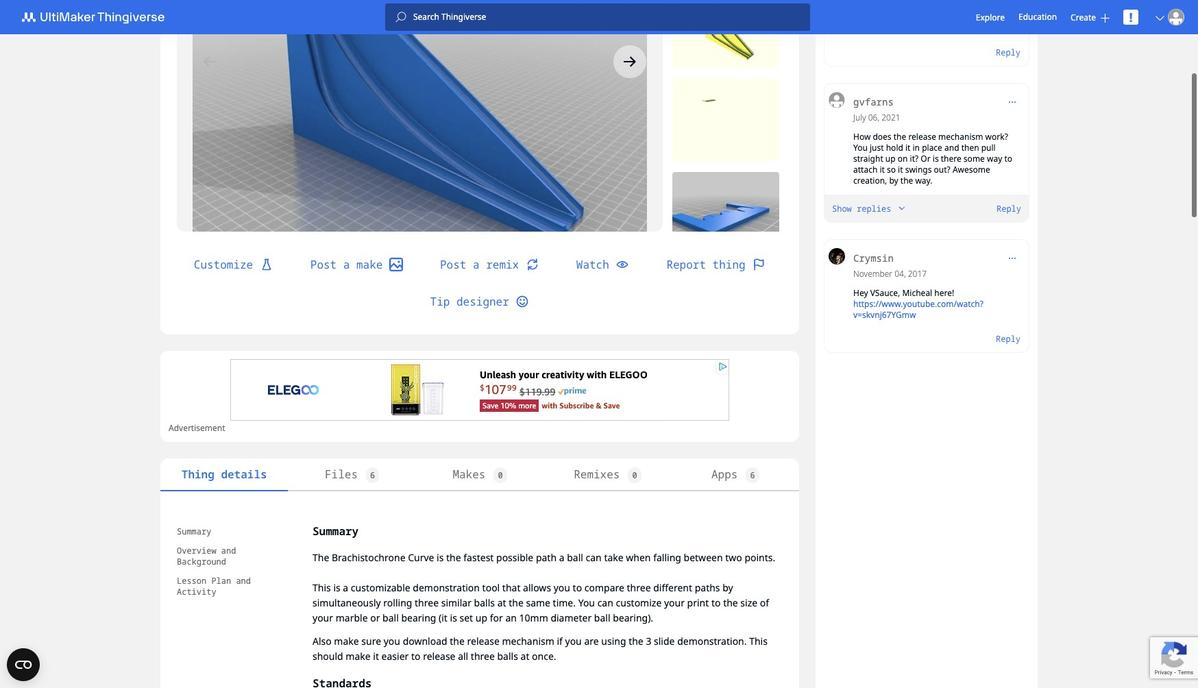 Task type: describe. For each thing, give the bounding box(es) containing it.
micheal
[[903, 287, 933, 298]]

summary inside "button"
[[177, 525, 211, 537]]

you inside this is a customizable demonstration tool that allows you to compare three different paths by simultaneously rolling three similar balls at the same time. you can customize your print to the size of your marble or ball bearing (it is set up for an 10mm diameter ball bearing).
[[578, 596, 595, 609]]

all
[[458, 649, 468, 663]]

advertisement element
[[230, 359, 730, 420]]

here!
[[935, 287, 955, 298]]

good
[[854, 11, 875, 23]]

post a make link
[[294, 248, 420, 281]]

post for post a make
[[310, 257, 337, 272]]

awesome
[[953, 163, 991, 175]]

design,
[[877, 11, 905, 23]]

when
[[626, 551, 651, 564]]

hey vsauce, micheal here! https://www.youtube.com/watch? v=skvnj67ygmw
[[854, 287, 984, 320]]

watch button
[[560, 248, 646, 281]]

create
[[1071, 11, 1096, 23]]

bearing
[[401, 611, 436, 624]]

customize
[[194, 257, 253, 272]]

2 thumbnail representing an image or video in the carousel image from the top
[[673, 78, 780, 160]]

take
[[604, 551, 624, 564]]

2017
[[908, 267, 927, 279]]

to up time.
[[573, 581, 582, 594]]

be
[[988, 11, 998, 23]]

similar
[[441, 596, 472, 609]]

compare
[[585, 581, 625, 594]]

mechanism inside how does the release mechanism work? you just hold it in place and then pull straight up on it? or is there some way to attach it so it swings out? awesome creation, by the way.
[[939, 130, 984, 142]]

it left the so
[[880, 163, 885, 175]]

!
[[1130, 9, 1133, 25]]

tool
[[482, 581, 500, 594]]

06,
[[869, 111, 880, 123]]

a inside post a make link
[[343, 257, 350, 272]]

thing
[[182, 466, 214, 482]]

2 horizontal spatial ball
[[594, 611, 611, 624]]

does
[[873, 130, 892, 142]]

november 04, 2017
[[854, 267, 927, 279]]

create button
[[1071, 11, 1110, 23]]

the left "top"
[[978, 22, 990, 34]]

balls inside this is a customizable demonstration tool that allows you to compare three different paths by simultaneously rolling three similar balls at the same time. you can customize your print to the size of your marble or ball bearing (it is set up for an 10mm diameter ball bearing).
[[474, 596, 495, 609]]

bearing).
[[613, 611, 654, 624]]

lesson
[[177, 575, 207, 586]]

education link
[[1019, 10, 1057, 25]]

or
[[370, 611, 380, 624]]

by inside this is a customizable demonstration tool that allows you to compare three different paths by simultaneously rolling three similar balls at the same time. you can customize your print to the size of your marble or ball bearing (it is set up for an 10mm diameter ball bearing).
[[723, 581, 733, 594]]

up inside this is a customizable demonstration tool that allows you to compare three different paths by simultaneously rolling three similar balls at the same time. you can customize your print to the size of your marble or ball bearing (it is set up for an 10mm diameter ball bearing).
[[476, 611, 488, 624]]

0 vertical spatial reply
[[996, 46, 1021, 58]]

activity
[[177, 586, 216, 597]]

some
[[964, 152, 985, 164]]

10mm
[[519, 611, 548, 624]]

remixes
[[574, 466, 620, 482]]

diameter
[[551, 611, 592, 624]]

of
[[760, 596, 769, 609]]

at inside the also make sure you download the release mechanism if you are using the 3 slide demonstration. this should make it easier to release all three balls at once.
[[521, 649, 530, 663]]

two
[[726, 551, 742, 564]]

set
[[460, 611, 473, 624]]

on
[[898, 152, 908, 164]]

avatar image
[[1168, 9, 1185, 25]]

creation,
[[854, 174, 887, 186]]

customize
[[616, 596, 662, 609]]

at inside this is a customizable demonstration tool that allows you to compare three different paths by simultaneously rolling three similar balls at the same time. you can customize your print to the size of your marble or ball bearing (it is set up for an 10mm diameter ball bearing).
[[498, 596, 506, 609]]

04,
[[895, 267, 906, 279]]

work?
[[986, 130, 1009, 142]]

files
[[325, 466, 358, 482]]

good design, but the lanes should be closed at the bottom and not at the top
[[854, 11, 1005, 34]]

different
[[654, 581, 693, 594]]

lesson plan and activity button
[[177, 573, 280, 599]]

report thing
[[667, 257, 746, 272]]

this is a customizable demonstration tool that allows you to compare three different paths by simultaneously rolling three similar balls at the same time. you can customize your print to the size of your marble or ball bearing (it is set up for an 10mm diameter ball bearing).
[[313, 581, 772, 624]]

using
[[602, 634, 626, 647]]

1 vertical spatial release
[[467, 634, 500, 647]]

1 vertical spatial reply
[[997, 202, 1022, 214]]

0 for remixes
[[632, 469, 637, 481]]

(it
[[439, 611, 448, 624]]

background
[[177, 556, 226, 567]]

6 for apps
[[750, 469, 755, 481]]

it inside the also make sure you download the release mechanism if you are using the 3 slide demonstration. this should make it easier to release all three balls at once.
[[373, 649, 379, 663]]

between
[[684, 551, 723, 564]]

plan
[[211, 575, 231, 586]]

is right (it
[[450, 611, 457, 624]]

or
[[921, 152, 931, 164]]

sure
[[362, 634, 381, 647]]

way.
[[916, 174, 933, 186]]

2 vertical spatial reply
[[996, 333, 1021, 344]]

make inside post a make link
[[357, 257, 383, 272]]

same
[[526, 596, 551, 609]]

https://www.youtube.com/watch?
[[854, 298, 984, 309]]

this inside the also make sure you download the release mechanism if you are using the 3 slide demonstration. this should make it easier to release all three balls at once.
[[750, 634, 768, 647]]

1 horizontal spatial ball
[[567, 551, 583, 564]]

then
[[962, 141, 980, 153]]

carousel image representing the 3d design. either an user-provided picture or a 3d render. image
[[177, 0, 663, 231]]

place
[[922, 141, 943, 153]]

not
[[953, 22, 966, 34]]

watch
[[577, 257, 609, 272]]

can inside this is a customizable demonstration tool that allows you to compare three different paths by simultaneously rolling three similar balls at the same time. you can customize your print to the size of your marble or ball bearing (it is set up for an 10mm diameter ball bearing).
[[598, 596, 614, 609]]

a inside post a remix link
[[473, 257, 480, 272]]

you inside this is a customizable demonstration tool that allows you to compare three different paths by simultaneously rolling three similar balls at the same time. you can customize your print to the size of your marble or ball bearing (it is set up for an 10mm diameter ball bearing).
[[554, 581, 570, 594]]

simultaneously
[[313, 596, 381, 609]]

july
[[854, 111, 866, 123]]

overview
[[177, 545, 216, 556]]

up inside how does the release mechanism work? you just hold it in place and then pull straight up on it? or is there some way to attach it so it swings out? awesome creation, by the way.
[[886, 152, 896, 164]]

! link
[[1124, 9, 1139, 25]]

should inside the also make sure you download the release mechanism if you are using the 3 slide demonstration. this should make it easier to release all three balls at once.
[[313, 649, 343, 663]]

you right if
[[565, 634, 582, 647]]

just
[[870, 141, 884, 153]]

at right 'closed'
[[880, 22, 888, 34]]

0 for makes
[[498, 469, 503, 481]]

there
[[941, 152, 962, 164]]

it left 'in'
[[906, 141, 911, 153]]

1 vertical spatial three
[[415, 596, 439, 609]]

by inside how does the release mechanism work? you just hold it in place and then pull straight up on it? or is there some way to attach it so it swings out? awesome creation, by the way.
[[890, 174, 899, 186]]

attach
[[854, 163, 878, 175]]

the left 3
[[629, 634, 644, 647]]

designer
[[457, 294, 509, 309]]

download
[[403, 634, 447, 647]]

how does the release mechanism work? you just hold it in place and then pull straight up on it? or is there some way to attach it so it swings out? awesome creation, by the way.
[[854, 130, 1015, 186]]



Task type: vqa. For each thing, say whether or not it's contained in the screenshot.


Task type: locate. For each thing, give the bounding box(es) containing it.
tip designer
[[430, 294, 509, 309]]

post a remix link
[[424, 248, 556, 281]]

release inside how does the release mechanism work? you just hold it in place and then pull straight up on it? or is there some way to attach it so it swings out? awesome creation, by the way.
[[909, 130, 937, 142]]

size
[[741, 596, 758, 609]]

search control image
[[396, 12, 407, 23]]

curve
[[408, 551, 434, 564]]

1 vertical spatial you
[[578, 596, 595, 609]]

and
[[936, 22, 951, 34], [945, 141, 960, 153], [221, 545, 236, 556], [236, 575, 251, 586]]

for
[[490, 611, 503, 624]]

to inside how does the release mechanism work? you just hold it in place and then pull straight up on it? or is there some way to attach it so it swings out? awesome creation, by the way.
[[1005, 152, 1013, 164]]

is up simultaneously
[[333, 581, 341, 594]]

0 vertical spatial thumbnail representing an image or video in the carousel image
[[673, 0, 780, 67]]

0 horizontal spatial this
[[313, 581, 331, 594]]

your
[[664, 596, 685, 609], [313, 611, 333, 624]]

0 horizontal spatial 6
[[370, 469, 375, 481]]

this down of
[[750, 634, 768, 647]]

is inside how does the release mechanism work? you just hold it in place and then pull straight up on it? or is there some way to attach it so it swings out? awesome creation, by the way.
[[933, 152, 939, 164]]

you left just
[[854, 141, 868, 153]]

0 vertical spatial three
[[627, 581, 651, 594]]

it down sure
[[373, 649, 379, 663]]

2 0 from the left
[[632, 469, 637, 481]]

1 horizontal spatial release
[[467, 634, 500, 647]]

1 horizontal spatial 0
[[632, 469, 637, 481]]

rolling
[[384, 596, 412, 609]]

lesson plan and activity
[[177, 575, 251, 597]]

ball right the or
[[383, 611, 399, 624]]

1 vertical spatial should
[[313, 649, 343, 663]]

thumbnail representing an image or video in the carousel image
[[673, 0, 780, 67], [673, 78, 780, 160], [673, 171, 780, 254]]

can
[[586, 551, 602, 564], [598, 596, 614, 609]]

release up all
[[467, 634, 500, 647]]

1 thumbnail representing an image or video in the carousel image from the top
[[673, 0, 780, 67]]

2 horizontal spatial three
[[627, 581, 651, 594]]

0 horizontal spatial you
[[578, 596, 595, 609]]

the brachistochrone curve is the fastest possible path a ball can take when falling between two points.
[[313, 551, 776, 564]]

2 vertical spatial release
[[423, 649, 456, 663]]

summary button
[[177, 524, 280, 539]]

the left fastest
[[446, 551, 461, 564]]

the down the that
[[509, 596, 524, 609]]

you up time.
[[554, 581, 570, 594]]

1 vertical spatial thumbnail representing an image or video in the carousel image
[[673, 78, 780, 160]]

at up for
[[498, 596, 506, 609]]

up left for
[[476, 611, 488, 624]]

2 6 from the left
[[750, 469, 755, 481]]

ball right path
[[567, 551, 583, 564]]

time.
[[553, 596, 576, 609]]

a inside this is a customizable demonstration tool that allows you to compare three different paths by simultaneously rolling three similar balls at the same time. you can customize your print to the size of your marble or ball bearing (it is set up for an 10mm diameter ball bearing).
[[343, 581, 348, 594]]

6 right the files in the left of the page
[[370, 469, 375, 481]]

and inside how does the release mechanism work? you just hold it in place and then pull straight up on it? or is there some way to attach it so it swings out? awesome creation, by the way.
[[945, 141, 960, 153]]

0 horizontal spatial summary
[[177, 525, 211, 537]]

path
[[536, 551, 557, 564]]

three up bearing
[[415, 596, 439, 609]]

to inside the also make sure you download the release mechanism if you are using the 3 slide demonstration. this should make it easier to release all three balls at once.
[[411, 649, 421, 663]]

mechanism up once.
[[502, 634, 555, 647]]

1 vertical spatial reply button
[[993, 198, 1026, 217]]

to right way
[[1005, 152, 1013, 164]]

balls inside the also make sure you download the release mechanism if you are using the 3 slide demonstration. this should make it easier to release all three balls at once.
[[497, 649, 518, 663]]

and inside lesson plan and activity
[[236, 575, 251, 586]]

0 vertical spatial release
[[909, 130, 937, 142]]

0 vertical spatial your
[[664, 596, 685, 609]]

1 vertical spatial by
[[723, 581, 733, 594]]

to down download
[[411, 649, 421, 663]]

0 vertical spatial can
[[586, 551, 602, 564]]

the left size
[[723, 596, 738, 609]]

2 vertical spatial three
[[471, 649, 495, 663]]

1 horizontal spatial mechanism
[[939, 130, 984, 142]]

1 horizontal spatial up
[[886, 152, 896, 164]]

summary up "overview"
[[177, 525, 211, 537]]

0 vertical spatial make
[[357, 257, 383, 272]]

slide
[[654, 634, 675, 647]]

explore
[[976, 11, 1005, 23]]

it?
[[910, 152, 919, 164]]

post
[[310, 257, 337, 272], [440, 257, 467, 272]]

three right all
[[471, 649, 495, 663]]

1 vertical spatial this
[[750, 634, 768, 647]]

0 horizontal spatial 0
[[498, 469, 503, 481]]

2 vertical spatial reply button
[[992, 328, 1025, 348]]

2021
[[882, 111, 901, 123]]

1 horizontal spatial by
[[890, 174, 899, 186]]

0 vertical spatial balls
[[474, 596, 495, 609]]

makerbot logo image
[[14, 9, 181, 25]]

the right but
[[922, 11, 935, 23]]

1 0 from the left
[[498, 469, 503, 481]]

0 horizontal spatial up
[[476, 611, 488, 624]]

way
[[987, 152, 1003, 164]]

can left take
[[586, 551, 602, 564]]

also
[[313, 634, 332, 647]]

1 horizontal spatial post
[[440, 257, 467, 272]]

1 horizontal spatial summary
[[313, 523, 359, 538]]

gvfarns
[[854, 95, 894, 108]]

1 horizontal spatial balls
[[497, 649, 518, 663]]

the up all
[[450, 634, 465, 647]]

0 right makes
[[498, 469, 503, 481]]

swings
[[906, 163, 932, 175]]

Search Thingiverse text field
[[407, 12, 810, 23]]

2 vertical spatial thumbnail representing an image or video in the carousel image
[[673, 171, 780, 254]]

customize link
[[177, 248, 290, 281]]

apps
[[712, 466, 738, 482]]

easier
[[382, 649, 409, 663]]

you up easier
[[384, 634, 400, 647]]

0 horizontal spatial should
[[313, 649, 343, 663]]

1 horizontal spatial this
[[750, 634, 768, 647]]

you
[[554, 581, 570, 594], [384, 634, 400, 647], [565, 634, 582, 647]]

details
[[221, 466, 267, 482]]

mechanism up there
[[939, 130, 984, 142]]

by right the creation, on the top
[[890, 174, 899, 186]]

print
[[687, 596, 709, 609]]

1 vertical spatial can
[[598, 596, 614, 609]]

2 vertical spatial make
[[346, 649, 371, 663]]

how
[[854, 130, 871, 142]]

three up 'customize'
[[627, 581, 651, 594]]

0 horizontal spatial your
[[313, 611, 333, 624]]

1 vertical spatial make
[[334, 634, 359, 647]]

fastest
[[464, 551, 494, 564]]

your down different
[[664, 596, 685, 609]]

bottom
[[905, 22, 934, 34]]

education
[[1019, 11, 1057, 23]]

can down 'compare'
[[598, 596, 614, 609]]

open widget image
[[7, 649, 40, 682]]

post for post a remix
[[440, 257, 467, 272]]

ball up are
[[594, 611, 611, 624]]

up left on
[[886, 152, 896, 164]]

1 post from the left
[[310, 257, 337, 272]]

and down summary "button" in the bottom left of the page
[[221, 545, 236, 556]]

0 horizontal spatial release
[[423, 649, 456, 663]]

should down also
[[313, 649, 343, 663]]

is right or
[[933, 152, 939, 164]]

and left not
[[936, 22, 951, 34]]

you inside how does the release mechanism work? you just hold it in place and then pull straight up on it? or is there some way to attach it so it swings out? awesome creation, by the way.
[[854, 141, 868, 153]]

3 thumbnail representing an image or video in the carousel image from the top
[[673, 171, 780, 254]]

replies
[[857, 202, 892, 214]]

should inside 'good design, but the lanes should be closed at the bottom and not at the top'
[[960, 11, 986, 23]]

0 vertical spatial you
[[854, 141, 868, 153]]

demonstration
[[413, 581, 480, 594]]

0 horizontal spatial three
[[415, 596, 439, 609]]

thing details
[[182, 466, 267, 482]]

the right does
[[894, 130, 907, 142]]

1 horizontal spatial you
[[854, 141, 868, 153]]

release down download
[[423, 649, 456, 663]]

this up simultaneously
[[313, 581, 331, 594]]

should
[[960, 11, 986, 23], [313, 649, 343, 663]]

remix
[[486, 257, 519, 272]]

1 horizontal spatial your
[[664, 596, 685, 609]]

gvfarns avatar image
[[829, 91, 845, 108]]

report
[[667, 257, 706, 272]]

the left way.
[[901, 174, 914, 186]]

1 horizontal spatial should
[[960, 11, 986, 23]]

and inside 'good design, but the lanes should be closed at the bottom and not at the top'
[[936, 22, 951, 34]]

1 vertical spatial up
[[476, 611, 488, 624]]

november
[[854, 267, 893, 279]]

0 vertical spatial by
[[890, 174, 899, 186]]

ball
[[567, 551, 583, 564], [383, 611, 399, 624], [594, 611, 611, 624]]

2 post from the left
[[440, 257, 467, 272]]

6 right apps
[[750, 469, 755, 481]]

are
[[584, 634, 599, 647]]

brachistochrone
[[332, 551, 406, 564]]

to down paths
[[712, 596, 721, 609]]

crymsin
[[854, 251, 894, 264]]

v=skvnj67ygmw
[[854, 309, 916, 320]]

release up or
[[909, 130, 937, 142]]

0 horizontal spatial ball
[[383, 611, 399, 624]]

report thing link
[[650, 248, 782, 281]]

vsauce,
[[871, 287, 901, 298]]

an
[[506, 611, 517, 624]]

0 vertical spatial should
[[960, 11, 986, 23]]

balls down tool
[[474, 596, 495, 609]]

customizable
[[351, 581, 411, 594]]

in
[[913, 141, 920, 153]]

the left but
[[890, 22, 903, 34]]

show
[[832, 202, 852, 214]]

show replies
[[832, 202, 892, 214]]

top
[[992, 22, 1005, 34]]

0 horizontal spatial post
[[310, 257, 337, 272]]

allows
[[523, 581, 551, 594]]

hold
[[886, 141, 904, 153]]

and left then
[[945, 141, 960, 153]]

1 6 from the left
[[370, 469, 375, 481]]

summary up "the"
[[313, 523, 359, 538]]

your up also
[[313, 611, 333, 624]]

demonstration.
[[678, 634, 747, 647]]

pull
[[982, 141, 996, 153]]

0 vertical spatial mechanism
[[939, 130, 984, 142]]

the
[[313, 551, 329, 564]]

and inside overview and background
[[221, 545, 236, 556]]

1 horizontal spatial 6
[[750, 469, 755, 481]]

0 horizontal spatial mechanism
[[502, 634, 555, 647]]

0 vertical spatial this
[[313, 581, 331, 594]]

and right "plan"
[[236, 575, 251, 586]]

mechanism inside the also make sure you download the release mechanism if you are using the 3 slide demonstration. this should make it easier to release all three balls at once.
[[502, 634, 555, 647]]

0 vertical spatial up
[[886, 152, 896, 164]]

the
[[922, 11, 935, 23], [890, 22, 903, 34], [978, 22, 990, 34], [894, 130, 907, 142], [901, 174, 914, 186], [446, 551, 461, 564], [509, 596, 524, 609], [723, 596, 738, 609], [450, 634, 465, 647], [629, 634, 644, 647]]

post a make
[[310, 257, 383, 272]]

at right not
[[968, 22, 975, 34]]

three inside the also make sure you download the release mechanism if you are using the 3 slide demonstration. this should make it easier to release all three balls at once.
[[471, 649, 495, 663]]

0 right 'remixes'
[[632, 469, 637, 481]]

you up diameter
[[578, 596, 595, 609]]

1 horizontal spatial three
[[471, 649, 495, 663]]

balls left once.
[[497, 649, 518, 663]]

6 for files
[[370, 469, 375, 481]]

0 horizontal spatial by
[[723, 581, 733, 594]]

1 vertical spatial your
[[313, 611, 333, 624]]

https://www.youtube.com/watch? v=skvnj67ygmw link
[[854, 298, 984, 320]]

thing
[[713, 257, 746, 272]]

by right paths
[[723, 581, 733, 594]]

2 horizontal spatial release
[[909, 130, 937, 142]]

0 horizontal spatial balls
[[474, 596, 495, 609]]

at left once.
[[521, 649, 530, 663]]

0 vertical spatial reply button
[[992, 42, 1025, 61]]

but
[[907, 11, 920, 23]]

1 vertical spatial mechanism
[[502, 634, 555, 647]]

overview and background button
[[177, 543, 280, 569]]

this
[[313, 581, 331, 594], [750, 634, 768, 647]]

once.
[[532, 649, 556, 663]]

crymsin avatar image
[[829, 248, 845, 264]]

it right the so
[[898, 163, 903, 175]]

is right curve
[[437, 551, 444, 564]]

1 vertical spatial balls
[[497, 649, 518, 663]]

plusicon image
[[1101, 13, 1110, 22]]

should left be
[[960, 11, 986, 23]]

falling
[[654, 551, 681, 564]]

this inside this is a customizable demonstration tool that allows you to compare three different paths by simultaneously rolling three similar balls at the same time. you can customize your print to the size of your marble or ball bearing (it is set up for an 10mm diameter ball bearing).
[[313, 581, 331, 594]]

hey
[[854, 287, 868, 298]]



